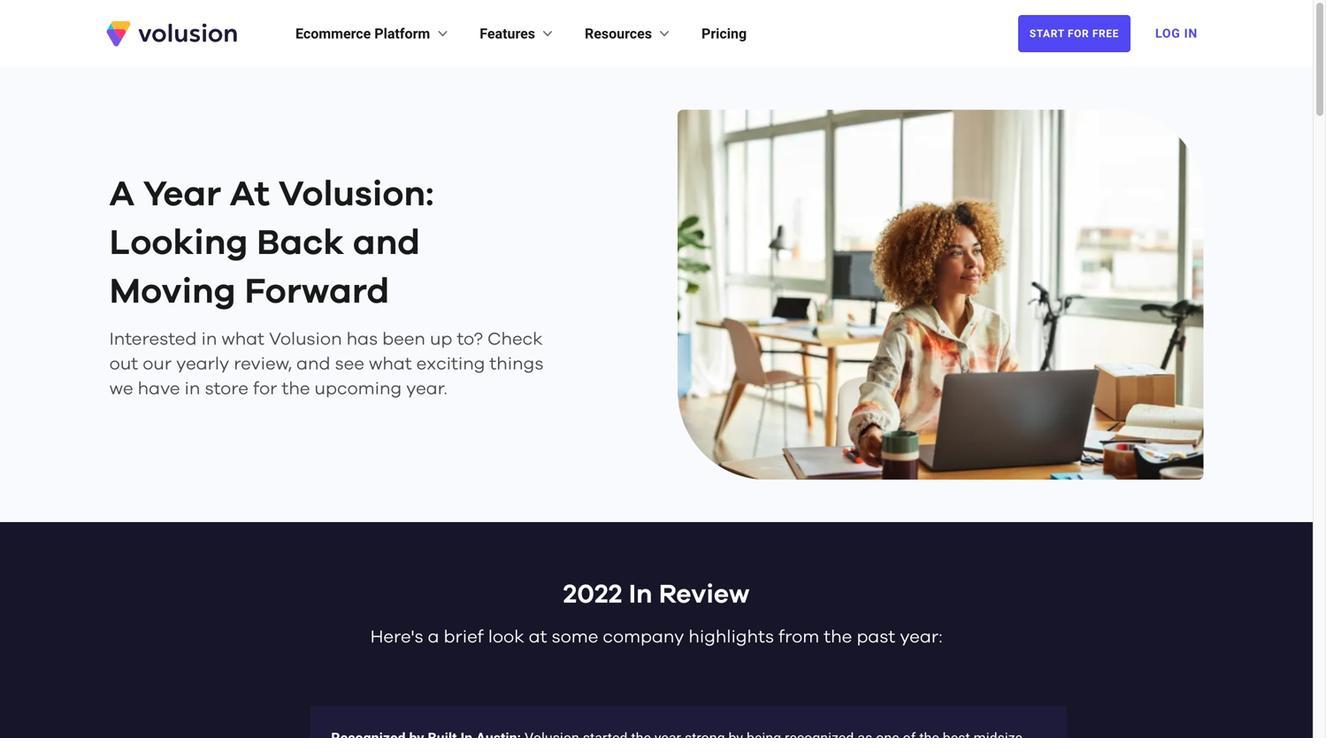 Task type: vqa. For each thing, say whether or not it's contained in the screenshot.
top site
no



Task type: locate. For each thing, give the bounding box(es) containing it.
store
[[205, 380, 249, 398]]

review
[[659, 581, 750, 608]]

1 horizontal spatial and
[[353, 226, 420, 261]]

1 vertical spatial in
[[185, 380, 200, 398]]

1 vertical spatial and
[[297, 355, 331, 373]]

0 vertical spatial volusion
[[278, 177, 426, 212]]

up
[[430, 331, 453, 348]]

the left the past
[[824, 628, 853, 646]]

what up review, at the left
[[222, 331, 265, 348]]

looking
[[109, 226, 248, 261]]

and up forward
[[353, 226, 420, 261]]

for
[[1068, 27, 1090, 40]]

and left see
[[297, 355, 331, 373]]

0 vertical spatial the
[[282, 380, 310, 398]]

yearly
[[176, 355, 229, 373]]

looking back and moving forward
[[109, 226, 420, 310]]

a
[[428, 628, 439, 646]]

volusion for :
[[278, 177, 426, 212]]

in
[[201, 331, 217, 348], [185, 380, 200, 398]]

we
[[109, 380, 133, 398]]

volusion up back
[[278, 177, 426, 212]]

year:
[[900, 628, 943, 646]]

volusion inside interested in what volusion has been up to? check out our yearly review, and see what exciting things we have in store for the upcoming year.
[[269, 331, 342, 348]]

in
[[1185, 26, 1198, 41]]

0 vertical spatial in
[[201, 331, 217, 348]]

a
[[109, 177, 134, 212]]

what down 'been'
[[369, 355, 412, 373]]

1 vertical spatial what
[[369, 355, 412, 373]]

interested
[[109, 331, 197, 348]]

free
[[1093, 27, 1120, 40]]

pricing link
[[702, 23, 747, 44]]

volusion down forward
[[269, 331, 342, 348]]

features button
[[480, 23, 557, 44]]

platform
[[375, 25, 430, 42]]

the
[[282, 380, 310, 398], [824, 628, 853, 646]]

volusion
[[278, 177, 426, 212], [269, 331, 342, 348]]

at
[[529, 628, 547, 646]]

moving
[[109, 274, 236, 310]]

1 horizontal spatial in
[[201, 331, 217, 348]]

what
[[222, 331, 265, 348], [369, 355, 412, 373]]

look
[[488, 628, 525, 646]]

and
[[353, 226, 420, 261], [297, 355, 331, 373]]

check
[[488, 331, 543, 348]]

0 vertical spatial and
[[353, 226, 420, 261]]

in up "yearly"
[[201, 331, 217, 348]]

0 horizontal spatial what
[[222, 331, 265, 348]]

1 vertical spatial volusion
[[269, 331, 342, 348]]

brief
[[444, 628, 484, 646]]

here's
[[371, 628, 424, 646]]

and inside interested in what volusion has been up to? check out our yearly review, and see what exciting things we have in store for the upcoming year.
[[297, 355, 331, 373]]

our
[[143, 355, 172, 373]]

0 horizontal spatial and
[[297, 355, 331, 373]]

ecommerce platform button
[[296, 23, 452, 44]]

the right the for
[[282, 380, 310, 398]]

2022 in review
[[563, 581, 750, 608]]

resources button
[[585, 23, 674, 44]]

in down "yearly"
[[185, 380, 200, 398]]

to?
[[457, 331, 483, 348]]

log in
[[1156, 26, 1198, 41]]

been
[[382, 331, 426, 348]]

past
[[857, 628, 896, 646]]

0 horizontal spatial the
[[282, 380, 310, 398]]

and inside looking back and moving forward
[[353, 226, 420, 261]]

0 vertical spatial what
[[222, 331, 265, 348]]

ecommerce
[[296, 25, 371, 42]]

1 vertical spatial the
[[824, 628, 853, 646]]

company
[[603, 628, 684, 646]]



Task type: describe. For each thing, give the bounding box(es) containing it.
at
[[230, 177, 270, 212]]

0 horizontal spatial in
[[185, 380, 200, 398]]

interested in what volusion has been up to? check out our yearly review, and see what exciting things we have in store for the upcoming year.
[[109, 331, 544, 398]]

a year at volusion :
[[109, 177, 434, 212]]

pricing
[[702, 25, 747, 42]]

log in link
[[1145, 14, 1209, 53]]

forward
[[245, 274, 390, 310]]

upcoming
[[315, 380, 402, 398]]

in
[[629, 581, 653, 608]]

volusion for has
[[269, 331, 342, 348]]

log
[[1156, 26, 1181, 41]]

start
[[1030, 27, 1065, 40]]

has
[[347, 331, 378, 348]]

year.
[[406, 380, 448, 398]]

see
[[335, 355, 365, 373]]

have
[[138, 380, 180, 398]]

things
[[490, 355, 544, 373]]

1 horizontal spatial what
[[369, 355, 412, 373]]

start for free link
[[1019, 15, 1131, 52]]

exciting
[[417, 355, 485, 373]]

ecommerce platform
[[296, 25, 430, 42]]

back
[[257, 226, 344, 261]]

2022
[[563, 581, 623, 608]]

for
[[253, 380, 277, 398]]

highlights
[[689, 628, 774, 646]]

here's a brief look at some company highlights from the past year:
[[371, 628, 943, 646]]

from
[[779, 628, 820, 646]]

some
[[552, 628, 599, 646]]

out
[[109, 355, 138, 373]]

review,
[[234, 355, 292, 373]]

features
[[480, 25, 535, 42]]

1 horizontal spatial the
[[824, 628, 853, 646]]

resources
[[585, 25, 652, 42]]

start for free
[[1030, 27, 1120, 40]]

year
[[143, 177, 221, 212]]

the inside interested in what volusion has been up to? check out our yearly review, and see what exciting things we have in store for the upcoming year.
[[282, 380, 310, 398]]

:
[[426, 177, 434, 212]]



